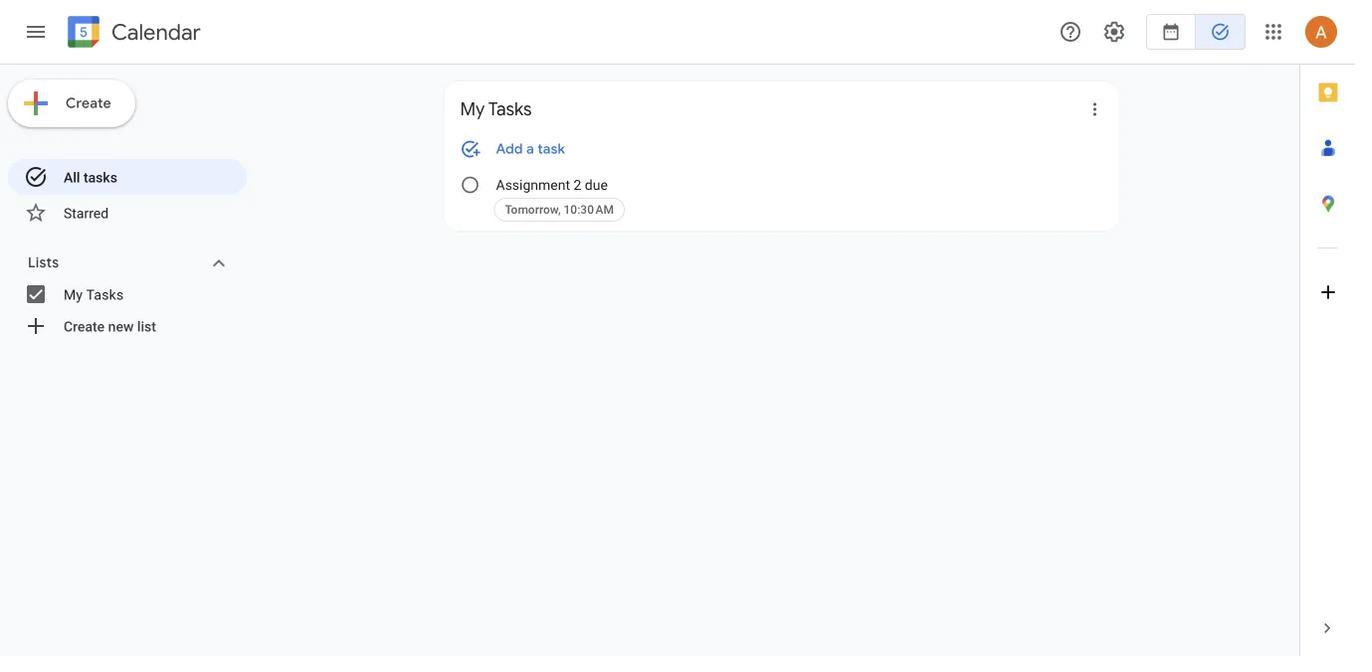 Task type: describe. For each thing, give the bounding box(es) containing it.
date_range button
[[1146, 8, 1196, 56]]

support menu image
[[1059, 20, 1082, 44]]

tasks sidebar image
[[24, 20, 48, 44]]

date_range
[[1161, 22, 1181, 42]]

task_alt button
[[1196, 8, 1246, 56]]

calendar element
[[64, 12, 201, 56]]



Task type: locate. For each thing, give the bounding box(es) containing it.
tab list
[[1300, 65, 1355, 601]]

calendar heading
[[107, 18, 201, 46]]

task_alt
[[1210, 22, 1230, 42]]

calendar
[[111, 18, 201, 46]]

settings menu image
[[1102, 20, 1126, 44]]



Task type: vqa. For each thing, say whether or not it's contained in the screenshot.
Holidays in United States link
no



